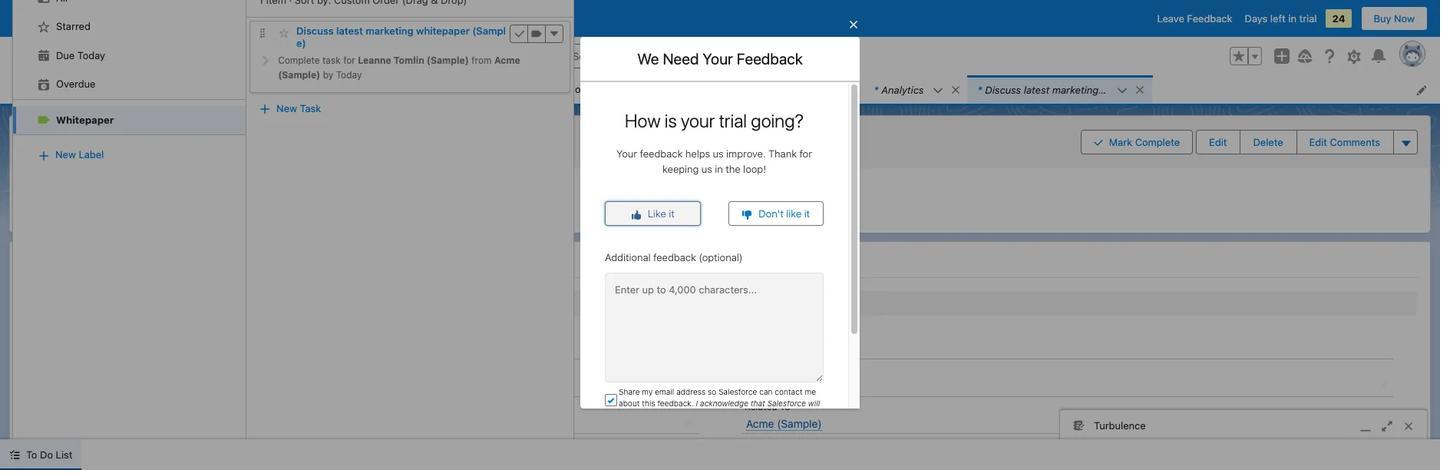 Task type: vqa. For each thing, say whether or not it's contained in the screenshot.
We Need Your Feedback
yes



Task type: locate. For each thing, give the bounding box(es) containing it.
0 vertical spatial salesforce
[[719, 387, 758, 396]]

in right data
[[682, 410, 688, 419]]

1 vertical spatial text default image
[[1136, 84, 1146, 95]]

can
[[760, 387, 773, 396]]

it inside button
[[669, 207, 675, 220]]

feedback.
[[658, 399, 694, 408]]

*
[[874, 83, 879, 96], [978, 83, 983, 96]]

us
[[713, 147, 724, 160], [702, 162, 713, 175]]

like it button
[[605, 201, 701, 226]]

marketing inside "list item"
[[1053, 83, 1099, 96]]

keeping
[[663, 162, 699, 175]]

task inside task discuss latest marketing whitepaper (sample)
[[56, 127, 77, 139]]

0 horizontal spatial edit
[[1210, 136, 1228, 148]]

contacts list item
[[298, 75, 378, 104]]

1 vertical spatial to
[[780, 401, 791, 412]]

to inside related to acme (sample)
[[253, 184, 264, 195]]

0 horizontal spatial new
[[55, 148, 76, 161]]

to do list
[[26, 449, 72, 461]]

2 vertical spatial to
[[26, 449, 37, 461]]

today right due
[[77, 49, 105, 61]]

1 horizontal spatial your
[[703, 50, 733, 68]]

for right thank
[[800, 147, 813, 160]]

1 vertical spatial my
[[650, 410, 661, 419]]

0 vertical spatial task
[[300, 102, 321, 114]]

related inside related to acme (sample)
[[218, 184, 251, 195]]

edit inside edit button
[[1210, 136, 1228, 148]]

1 horizontal spatial to
[[253, 184, 264, 195]]

we need your feedback
[[638, 50, 803, 68]]

1 horizontal spatial it
[[805, 207, 810, 220]]

0 horizontal spatial to
[[26, 449, 37, 461]]

leanne
[[358, 54, 391, 66]]

due today link
[[13, 41, 246, 70]]

today inside 'due today' link
[[77, 49, 105, 61]]

0 horizontal spatial it
[[669, 207, 675, 220]]

feedback up going?
[[737, 50, 803, 68]]

for inside discuss latest marketing whitepaper (sampl e) element
[[343, 54, 356, 66]]

to down contact
[[780, 401, 791, 412]]

0 horizontal spatial trial
[[719, 110, 747, 131]]

complete inside mark complete button
[[1136, 136, 1181, 148]]

related down can
[[745, 401, 778, 412]]

1 vertical spatial for
[[800, 147, 813, 160]]

left
[[1271, 12, 1286, 25]]

1 vertical spatial salesforce
[[768, 399, 806, 408]]

new label
[[55, 148, 104, 161]]

2 vertical spatial in
[[682, 410, 688, 419]]

0 vertical spatial comments
[[1331, 136, 1381, 148]]

1 horizontal spatial related
[[745, 401, 778, 412]]

text default image for overdue 'link'
[[38, 78, 50, 90]]

edit comments button
[[1298, 130, 1393, 153]]

11/2/2023
[[745, 380, 793, 393]]

1 vertical spatial complete
[[1136, 136, 1181, 148]]

accordance
[[690, 410, 734, 419]]

text default image
[[38, 21, 50, 33], [1136, 84, 1146, 95], [38, 114, 50, 126]]

2 horizontal spatial acme
[[747, 417, 775, 430]]

group
[[1230, 47, 1263, 65], [1081, 128, 1419, 156]]

for inside 'your feedback helps us improve. thank for keeping us in the loop!'
[[800, 147, 813, 160]]

1 vertical spatial comments
[[50, 438, 97, 450]]

0 vertical spatial feedback
[[640, 147, 683, 160]]

complete
[[278, 54, 320, 66], [1136, 136, 1181, 148]]

1 horizontal spatial acme
[[495, 54, 521, 66]]

in
[[1289, 12, 1297, 25], [715, 162, 723, 175], [682, 410, 688, 419]]

0 horizontal spatial acme
[[220, 202, 248, 215]]

my down this at the bottom of page
[[650, 410, 661, 419]]

list
[[13, 0, 246, 99], [104, 75, 1441, 104]]

2 edit from the left
[[1310, 136, 1328, 148]]

task down contacts in the left top of the page
[[300, 102, 321, 114]]

acme
[[495, 54, 521, 66], [220, 202, 248, 215], [747, 417, 775, 430]]

your right 'need'
[[703, 50, 733, 68]]

(sample) inside task discuss latest marketing whitepaper (sample)
[[300, 138, 361, 154]]

0 vertical spatial complete
[[278, 54, 320, 66]]

text default image inside to do list button
[[9, 450, 20, 460]]

to down task discuss latest marketing whitepaper (sample)
[[253, 184, 264, 195]]

acme right from
[[495, 54, 521, 66]]

0 horizontal spatial salesforce
[[719, 387, 758, 396]]

it
[[669, 207, 675, 220], [805, 207, 810, 220]]

0 vertical spatial for
[[343, 54, 356, 66]]

discuss latest marketing whitepaper (sample)
[[50, 343, 277, 356]]

feedback inside 'your feedback helps us improve. thank for keeping us in the loop!'
[[640, 147, 683, 160]]

salesforce down contact
[[768, 399, 806, 408]]

2 vertical spatial acme
[[747, 417, 775, 430]]

text default image left whitepaper
[[38, 114, 50, 126]]

0 horizontal spatial acme (sample)
[[278, 54, 521, 81]]

don't
[[759, 207, 784, 220]]

0 vertical spatial my
[[642, 387, 653, 396]]

1 vertical spatial trial
[[719, 110, 747, 131]]

acme inside related to acme (sample)
[[220, 202, 248, 215]]

0 vertical spatial us
[[713, 147, 724, 160]]

share my email address so salesforce can contact me about this feedback.
[[619, 387, 816, 408]]

acme down related to on the right bottom of the page
[[747, 417, 775, 430]]

1 edit from the left
[[1210, 136, 1228, 148]]

new for new task
[[277, 102, 297, 114]]

trial for your
[[719, 110, 747, 131]]

text default image inside "list item"
[[951, 84, 962, 95]]

related for related to
[[745, 401, 778, 412]]

new task button
[[259, 96, 322, 120]]

task up new label button
[[56, 127, 77, 139]]

that
[[751, 399, 766, 408]]

text default image inside 'due today' link
[[38, 49, 50, 62]]

how
[[625, 110, 661, 131]]

0 horizontal spatial comments
[[50, 438, 97, 450]]

0 vertical spatial acme
[[495, 54, 521, 66]]

starred
[[56, 20, 91, 32]]

1 horizontal spatial new
[[277, 102, 297, 114]]

2 horizontal spatial to
[[780, 401, 791, 412]]

1 horizontal spatial feedback
[[1188, 12, 1233, 25]]

edit inside edit comments button
[[1310, 136, 1328, 148]]

opportunities link
[[378, 75, 460, 104]]

1 vertical spatial acme
[[220, 202, 248, 215]]

salesforce up the acknowledge
[[719, 387, 758, 396]]

0 horizontal spatial today
[[77, 49, 105, 61]]

today down task
[[336, 69, 362, 81]]

1 horizontal spatial for
[[800, 147, 813, 160]]

1 horizontal spatial acme (sample)
[[747, 417, 822, 430]]

related
[[218, 184, 251, 195], [745, 401, 778, 412]]

complete right mark
[[1136, 136, 1181, 148]]

0 vertical spatial today
[[77, 49, 105, 61]]

my up this at the bottom of page
[[642, 387, 653, 396]]

this
[[642, 399, 656, 408]]

0 vertical spatial your
[[703, 50, 733, 68]]

sub page element
[[13, 0, 246, 174]]

1 horizontal spatial today
[[336, 69, 362, 81]]

whitepaper inside "list item"
[[1102, 83, 1154, 96]]

delete button
[[1242, 130, 1296, 153]]

don't like it
[[759, 207, 810, 220]]

1 horizontal spatial *
[[978, 83, 983, 96]]

0 horizontal spatial acme (sample) link
[[220, 200, 295, 217]]

0 vertical spatial acme (sample)
[[278, 54, 521, 81]]

2 it from the left
[[805, 207, 810, 220]]

comments
[[1331, 136, 1381, 148], [50, 438, 97, 450]]

me
[[805, 387, 816, 396]]

don't like it button
[[729, 201, 824, 226]]

us right helps
[[713, 147, 724, 160]]

new inside button
[[55, 148, 76, 161]]

feedback right the leave
[[1188, 12, 1233, 25]]

opportunities list item
[[378, 75, 480, 104]]

mark complete button
[[1081, 130, 1194, 154]]

related down task discuss latest marketing whitepaper (sample)
[[218, 184, 251, 195]]

0 horizontal spatial task
[[56, 127, 77, 139]]

in right the left
[[1289, 12, 1297, 25]]

edit right "delete"
[[1310, 136, 1328, 148]]

your down how
[[617, 147, 638, 160]]

feedback up keeping
[[640, 147, 683, 160]]

0 vertical spatial acme (sample) link
[[220, 200, 295, 217]]

your
[[681, 110, 715, 131]]

1 horizontal spatial comments
[[1331, 136, 1381, 148]]

discuss
[[297, 25, 334, 37], [986, 83, 1022, 96], [56, 138, 108, 154], [50, 343, 89, 356]]

complete down 'e)'
[[278, 54, 320, 66]]

acme (sample) up opportunities
[[278, 54, 521, 81]]

acme (sample) inside discuss latest marketing whitepaper (sampl e) element
[[278, 54, 521, 81]]

1 vertical spatial related
[[745, 401, 778, 412]]

2 horizontal spatial in
[[1289, 12, 1297, 25]]

feedback
[[1188, 12, 1233, 25], [737, 50, 803, 68]]

list item
[[104, 75, 150, 104], [865, 75, 969, 104], [969, 75, 1199, 104]]

from
[[472, 54, 492, 66]]

salesforce inside 'share my email address so salesforce can contact me about this feedback.'
[[719, 387, 758, 396]]

1 it from the left
[[669, 207, 675, 220]]

for right task
[[343, 54, 356, 66]]

trial right your
[[719, 110, 747, 131]]

text default image up mark complete button on the top right
[[1136, 84, 1146, 95]]

1 horizontal spatial trial
[[1300, 12, 1318, 25]]

0 vertical spatial trial
[[1300, 12, 1318, 25]]

us down helps
[[702, 162, 713, 175]]

1 vertical spatial acme (sample) link
[[747, 417, 822, 431]]

discuss latest marketing whitepaper (sampl e)
[[297, 25, 506, 49]]

starred link
[[13, 12, 246, 41]]

text default image inside 'whitepaper' link
[[38, 114, 50, 126]]

2 list item from the left
[[865, 75, 969, 104]]

email
[[655, 387, 675, 396]]

(sample)
[[427, 54, 469, 66], [278, 69, 320, 81], [1157, 83, 1199, 96], [300, 138, 361, 154], [251, 202, 295, 215], [233, 343, 277, 356], [777, 417, 822, 430]]

task discuss latest marketing whitepaper (sample)
[[56, 127, 361, 154]]

0 horizontal spatial *
[[874, 83, 879, 96]]

text default image left the starred
[[38, 21, 50, 33]]

in left the
[[715, 162, 723, 175]]

text default image inside "list item"
[[1136, 84, 1146, 95]]

buy now
[[1374, 12, 1416, 25]]

0 horizontal spatial complete
[[278, 54, 320, 66]]

0 horizontal spatial in
[[682, 410, 688, 419]]

1 * from the left
[[874, 83, 879, 96]]

edit
[[1210, 136, 1228, 148], [1310, 136, 1328, 148]]

acme (sample) down related to on the right bottom of the page
[[747, 417, 822, 430]]

edit left delete button
[[1210, 136, 1228, 148]]

salesforce
[[719, 387, 758, 396], [768, 399, 806, 408]]

1 vertical spatial group
[[1081, 128, 1419, 156]]

feedback down like it
[[654, 251, 697, 263]]

1 vertical spatial in
[[715, 162, 723, 175]]

in inside "i acknowledge that salesforce will process my data in accordance with its"
[[682, 410, 688, 419]]

my inside 'share my email address so salesforce can contact me about this feedback.'
[[642, 387, 653, 396]]

to left do
[[26, 449, 37, 461]]

group containing mark complete
[[1081, 128, 1419, 156]]

3 list item from the left
[[969, 75, 1199, 104]]

0 vertical spatial group
[[1230, 47, 1263, 65]]

1 vertical spatial feedback
[[654, 251, 697, 263]]

forecasts
[[570, 83, 615, 95]]

0 horizontal spatial related
[[218, 184, 251, 195]]

1 vertical spatial task
[[56, 127, 77, 139]]

marketing
[[366, 25, 414, 37], [1053, 83, 1099, 96], [152, 138, 219, 154], [122, 343, 171, 356]]

1 horizontal spatial task
[[300, 102, 321, 114]]

2 vertical spatial text default image
[[38, 114, 50, 126]]

0 vertical spatial related
[[218, 184, 251, 195]]

latest
[[337, 25, 363, 37], [1024, 83, 1050, 96], [111, 138, 149, 154], [92, 343, 119, 356]]

discuss inside task discuss latest marketing whitepaper (sample)
[[56, 138, 108, 154]]

0 horizontal spatial feedback
[[737, 50, 803, 68]]

1 vertical spatial acme (sample)
[[747, 417, 822, 430]]

1 horizontal spatial salesforce
[[768, 399, 806, 408]]

i
[[696, 399, 698, 408]]

1 vertical spatial new
[[55, 148, 76, 161]]

text default image inside starred link
[[38, 21, 50, 33]]

1 horizontal spatial in
[[715, 162, 723, 175]]

0 horizontal spatial us
[[702, 162, 713, 175]]

0 vertical spatial to
[[253, 184, 264, 195]]

0 horizontal spatial for
[[343, 54, 356, 66]]

so
[[708, 387, 717, 396]]

0 vertical spatial new
[[277, 102, 297, 114]]

overdue
[[56, 78, 96, 90]]

1 vertical spatial your
[[617, 147, 638, 160]]

days
[[1245, 12, 1268, 25]]

analytics
[[882, 83, 924, 96]]

new inside button
[[277, 102, 297, 114]]

acme down task discuss latest marketing whitepaper (sample)
[[220, 202, 248, 215]]

edit for edit comments
[[1310, 136, 1328, 148]]

task
[[300, 102, 321, 114], [56, 127, 77, 139]]

calendar
[[489, 83, 531, 95]]

today inside discuss latest marketing whitepaper (sampl e) element
[[336, 69, 362, 81]]

trial right the left
[[1300, 12, 1318, 25]]

whitepaper
[[416, 25, 470, 37], [1102, 83, 1154, 96], [222, 138, 297, 154], [174, 343, 230, 356]]

feedback
[[640, 147, 683, 160], [654, 251, 697, 263]]

1 horizontal spatial edit
[[1310, 136, 1328, 148]]

0 horizontal spatial your
[[617, 147, 638, 160]]

2 * from the left
[[978, 83, 983, 96]]

is
[[665, 110, 677, 131]]

it inside button
[[805, 207, 810, 220]]

1 vertical spatial today
[[336, 69, 362, 81]]

1 horizontal spatial complete
[[1136, 136, 1181, 148]]

marketing inside task discuss latest marketing whitepaper (sample)
[[152, 138, 219, 154]]

0 vertical spatial text default image
[[38, 21, 50, 33]]

marketing inside discuss latest marketing whitepaper (sampl e)
[[366, 25, 414, 37]]

text default image inside overdue 'link'
[[38, 78, 50, 90]]

text default image
[[38, 0, 50, 4], [38, 49, 50, 62], [38, 78, 50, 90], [951, 84, 962, 95], [9, 450, 20, 460]]

sales
[[52, 81, 85, 97]]



Task type: describe. For each thing, give the bounding box(es) containing it.
my inside "i acknowledge that salesforce will process my data in accordance with its"
[[650, 410, 661, 419]]

task inside button
[[300, 102, 321, 114]]

list
[[56, 449, 72, 461]]

turbulence
[[1094, 419, 1146, 431]]

1 horizontal spatial acme (sample) link
[[747, 417, 822, 431]]

about
[[619, 399, 640, 408]]

related to acme (sample)
[[218, 184, 295, 215]]

accounts link
[[216, 75, 278, 104]]

due today
[[56, 49, 105, 61]]

calendar list item
[[480, 75, 560, 104]]

thank
[[769, 147, 797, 160]]

buy now button
[[1361, 6, 1429, 31]]

(optional)
[[699, 251, 743, 263]]

contacts
[[307, 83, 349, 95]]

new label button
[[38, 142, 105, 167]]

going?
[[751, 110, 804, 131]]

related for related to acme (sample)
[[218, 184, 251, 195]]

additional
[[605, 251, 651, 263]]

whitepaper
[[56, 113, 114, 126]]

edit comments
[[1310, 136, 1381, 148]]

delete
[[1254, 136, 1284, 148]]

days left in trial
[[1245, 12, 1318, 25]]

1 vertical spatial us
[[702, 162, 713, 175]]

discuss latest marketing whitepaper (sampl e) element
[[250, 21, 571, 93]]

process
[[619, 410, 648, 419]]

opportunities
[[387, 83, 451, 95]]

forecasts link
[[560, 75, 624, 104]]

to do list button
[[0, 439, 82, 470]]

like
[[787, 207, 802, 220]]

contacts link
[[298, 75, 358, 104]]

like
[[648, 207, 667, 220]]

leave feedback
[[1158, 12, 1233, 25]]

search... button
[[543, 44, 850, 68]]

tomlin
[[394, 54, 425, 66]]

need
[[663, 50, 699, 68]]

trial for in
[[1300, 12, 1318, 25]]

do
[[40, 449, 53, 461]]

text default image for starred
[[38, 21, 50, 33]]

salesforce inside "i acknowledge that salesforce will process my data in accordance with its"
[[768, 399, 806, 408]]

due
[[56, 49, 75, 61]]

discuss inside discuss latest marketing whitepaper (sampl e)
[[297, 25, 334, 37]]

contact
[[775, 387, 803, 396]]

* analytics
[[874, 83, 924, 96]]

share
[[619, 387, 640, 396]]

calendar link
[[480, 75, 540, 104]]

search...
[[573, 50, 614, 62]]

(sample) inside related to acme (sample)
[[251, 202, 295, 215]]

e)
[[297, 37, 306, 49]]

loop!
[[744, 162, 767, 175]]

task
[[323, 54, 341, 66]]

edit for edit
[[1210, 136, 1228, 148]]

i acknowledge that salesforce will process my data in accordance with its
[[619, 399, 820, 419]]

leave feedback link
[[1158, 12, 1233, 25]]

address
[[677, 387, 706, 396]]

label
[[79, 148, 104, 161]]

complete inside discuss latest marketing whitepaper (sampl e) element
[[278, 54, 320, 66]]

whitepaper link
[[13, 106, 246, 134]]

text default image for whitepaper
[[38, 114, 50, 126]]

data
[[663, 410, 680, 419]]

with
[[736, 410, 751, 419]]

how is your trial going?
[[625, 110, 804, 131]]

complete task for leanne tomlin (sample) from
[[278, 54, 495, 66]]

whitepaper inside task discuss latest marketing whitepaper (sample)
[[222, 138, 297, 154]]

accounts
[[225, 83, 269, 95]]

text default image for 'due today' link
[[38, 49, 50, 62]]

helps
[[686, 147, 711, 160]]

additional feedback (optional)
[[605, 251, 743, 263]]

to for related to acme (sample)
[[253, 184, 264, 195]]

list containing accounts
[[104, 75, 1441, 104]]

buy
[[1374, 12, 1392, 25]]

like it
[[648, 207, 675, 220]]

(sample) inside acme (sample)
[[278, 69, 320, 81]]

0 vertical spatial in
[[1289, 12, 1297, 25]]

feedback for additional
[[654, 251, 697, 263]]

now
[[1395, 12, 1416, 25]]

by
[[320, 69, 336, 81]]

in inside 'your feedback helps us improve. thank for keeping us in the loop!'
[[715, 162, 723, 175]]

mark complete
[[1110, 136, 1181, 148]]

mark
[[1110, 136, 1133, 148]]

the
[[726, 162, 741, 175]]

leave
[[1158, 12, 1185, 25]]

discuss inside "list item"
[[986, 83, 1022, 96]]

text default image for to do list button at the bottom of page
[[9, 450, 20, 460]]

1 list item from the left
[[104, 75, 150, 104]]

* discuss latest marketing whitepaper (sample)
[[978, 83, 1199, 96]]

your inside 'your feedback helps us improve. thank for keeping us in the loop!'
[[617, 147, 638, 160]]

latest inside task discuss latest marketing whitepaper (sample)
[[111, 138, 149, 154]]

* for * discuss latest marketing whitepaper (sample)
[[978, 83, 983, 96]]

to inside button
[[26, 449, 37, 461]]

list containing starred
[[13, 0, 246, 99]]

discuss latest marketing whitepaper (sampl e) link
[[297, 25, 507, 50]]

1 vertical spatial feedback
[[737, 50, 803, 68]]

feedback for your
[[640, 147, 683, 160]]

we
[[638, 50, 659, 68]]

latest inside discuss latest marketing whitepaper (sampl e)
[[337, 25, 363, 37]]

acme inside acme (sample)
[[495, 54, 521, 66]]

new task
[[277, 102, 321, 114]]

accounts list item
[[216, 75, 298, 104]]

edit button
[[1197, 130, 1240, 153]]

to for related to
[[780, 401, 791, 412]]

acknowledge
[[700, 399, 749, 408]]

new for new label
[[55, 148, 76, 161]]

comments inside button
[[1331, 136, 1381, 148]]

Additional feedback (optional) text field
[[605, 272, 824, 382]]

will
[[809, 399, 820, 408]]

1 horizontal spatial us
[[713, 147, 724, 160]]

* for * analytics
[[874, 83, 879, 96]]

(sampl
[[473, 25, 506, 37]]

0 vertical spatial feedback
[[1188, 12, 1233, 25]]

whitepaper inside discuss latest marketing whitepaper (sampl e)
[[416, 25, 470, 37]]

its
[[753, 410, 762, 419]]

related to
[[745, 401, 791, 412]]



